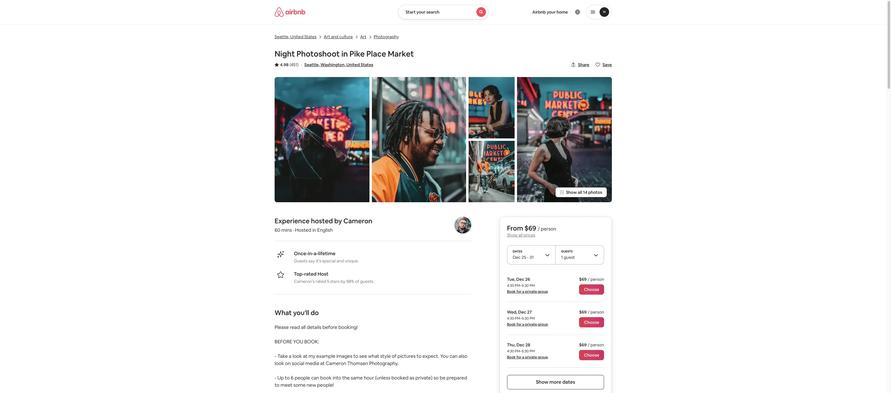 Task type: describe. For each thing, give the bounding box(es) containing it.
some
[[293, 382, 306, 389]]

cameron's
[[294, 279, 315, 284]]

mins
[[281, 227, 292, 233]]

0 vertical spatial rated
[[304, 271, 317, 277]]

$69 for thu, dec 28
[[579, 342, 587, 348]]

2 vertical spatial all
[[301, 324, 306, 331]]

to left 'see'
[[353, 353, 358, 360]]

into
[[333, 375, 341, 381]]

art and culture link
[[324, 33, 353, 40]]

choose link for wed, dec 27
[[579, 317, 604, 328]]

seattle, inside "link"
[[275, 34, 289, 39]]

dates
[[562, 379, 575, 386]]

say
[[309, 258, 315, 264]]

by cameron
[[334, 217, 372, 225]]

airbnb your home link
[[529, 6, 572, 18]]

1 horizontal spatial in
[[341, 49, 348, 59]]

be
[[440, 375, 446, 381]]

60
[[275, 227, 280, 233]]

show all 14 photos link
[[555, 187, 607, 198]]

choose for 27
[[584, 320, 599, 325]]

tue, dec 26 4:30 pm–5:30 pm book for a private group
[[507, 277, 548, 294]]

a inside '- take a look at my example images to see what style of pictures to expect. you can also look on social media at cameron thomsen photography.'
[[289, 353, 292, 360]]

it's
[[316, 258, 321, 264]]

choose link for tue, dec 26
[[579, 285, 604, 295]]

pm–5:30 for 28
[[515, 349, 529, 354]]

you
[[440, 353, 449, 360]]

group for 26
[[538, 289, 548, 294]]

25
[[522, 255, 526, 260]]

private)
[[415, 375, 433, 381]]

what you'll do
[[275, 309, 319, 317]]

save button
[[593, 60, 614, 70]]

your for airbnb
[[547, 9, 556, 15]]

private for thu, dec 28
[[525, 355, 537, 360]]

start your search button
[[398, 5, 489, 19]]

thu, dec 28 4:30 pm–5:30 pm book for a private group
[[507, 342, 548, 360]]

pm–5:30 for 27
[[515, 316, 529, 321]]

guests.
[[360, 279, 374, 284]]

pictures
[[398, 353, 416, 360]]

do
[[311, 309, 319, 317]]

a for tue,
[[522, 289, 524, 294]]

a for wed,
[[522, 322, 524, 327]]

images
[[336, 353, 352, 360]]

for for tue,
[[517, 289, 522, 294]]

0 vertical spatial and
[[331, 34, 338, 39]]

5
[[327, 279, 329, 284]]

and inside once-in-a-lifetime guests say it's special and unique.
[[337, 258, 344, 264]]

14
[[583, 190, 587, 195]]

hour
[[364, 375, 374, 381]]

people!
[[317, 382, 334, 389]]

· inside experience hosted by cameron 60 mins · hosted in english
[[293, 227, 294, 233]]

pm for wed, dec 27
[[530, 316, 535, 321]]

from $69 / person show all prices
[[507, 224, 556, 238]]

expect.
[[423, 353, 439, 360]]

0 horizontal spatial at
[[303, 353, 308, 360]]

start your search
[[406, 9, 440, 15]]

dates
[[513, 250, 522, 254]]

on
[[285, 361, 291, 367]]

$69 / person for 27
[[579, 310, 604, 315]]

save
[[603, 62, 612, 67]]

$69 for tue, dec 26
[[579, 277, 587, 282]]

$69 inside from $69 / person show all prices
[[525, 224, 536, 233]]

guests inside guests 1 guest
[[561, 250, 573, 254]]

1 horizontal spatial united
[[346, 62, 360, 67]]

group for 27
[[538, 322, 548, 327]]

1 vertical spatial rated
[[316, 279, 326, 284]]

place
[[366, 49, 386, 59]]

hosted
[[295, 227, 311, 233]]

pm for tue, dec 26
[[530, 283, 535, 288]]

2 horizontal spatial all
[[578, 190, 582, 195]]

as
[[410, 375, 414, 381]]

in-
[[308, 251, 314, 257]]

social
[[292, 361, 304, 367]]

my
[[309, 353, 315, 360]]

Start your search search field
[[398, 5, 489, 19]]

person inside from $69 / person show all prices
[[541, 226, 556, 232]]

- inside dates dec 25 - 31
[[527, 255, 529, 260]]

/ inside from $69 / person show all prices
[[538, 226, 540, 232]]

so
[[434, 375, 439, 381]]

book for wed,
[[507, 322, 516, 327]]

culture
[[339, 34, 353, 39]]

before you book:
[[275, 339, 319, 345]]

top-rated host cameron's rated 5 stars by 98% of guests.
[[294, 271, 374, 284]]

before
[[322, 324, 337, 331]]

a for thu,
[[522, 355, 524, 360]]

what
[[368, 353, 379, 360]]

4:30 for wed,
[[507, 316, 514, 321]]

show for show more dates
[[536, 379, 548, 386]]

to left the 6
[[285, 375, 290, 381]]

take
[[278, 353, 288, 360]]

- up to 6 people can book into the same hour (unless booked as private) so be prepared to meet some new people!
[[275, 375, 467, 389]]

4:30 for thu,
[[507, 349, 514, 354]]

can inside '- take a look at my example images to see what style of pictures to expect. you can also look on social media at cameron thomsen photography.'
[[450, 353, 458, 360]]

private for wed, dec 27
[[525, 322, 537, 327]]

seattle, united states
[[275, 34, 317, 39]]

tue,
[[507, 277, 515, 282]]

up
[[278, 375, 284, 381]]

photos
[[588, 190, 602, 195]]

thu,
[[507, 342, 516, 348]]

(451)
[[290, 62, 299, 67]]

to left expect.
[[417, 353, 422, 360]]

28
[[525, 342, 530, 348]]

1 horizontal spatial at
[[320, 361, 325, 367]]

art link
[[360, 33, 367, 40]]

4.98 (451)
[[280, 62, 299, 67]]

1 horizontal spatial states
[[361, 62, 373, 67]]

home
[[557, 9, 568, 15]]

show all 14 photos
[[566, 190, 602, 195]]

please read all details before booking!
[[275, 324, 358, 331]]

style
[[380, 353, 391, 360]]

pm–5:30 for 26
[[515, 283, 529, 288]]

for for wed,
[[517, 322, 522, 327]]

to down up
[[275, 382, 279, 389]]

art for art and culture
[[324, 34, 330, 39]]

by
[[341, 279, 345, 284]]

dec for tue,
[[516, 277, 524, 282]]

experience hosted by cameron 60 mins · hosted in english
[[275, 217, 372, 233]]

26
[[525, 277, 530, 282]]

1 horizontal spatial ·
[[301, 62, 302, 67]]

special
[[322, 258, 336, 264]]

share
[[578, 62, 589, 67]]

of inside the top-rated host cameron's rated 5 stars by 98% of guests.
[[355, 279, 359, 284]]



Task type: locate. For each thing, give the bounding box(es) containing it.
wed, dec 27 4:30 pm–5:30 pm book for a private group
[[507, 310, 548, 327]]

airbnb your home
[[532, 9, 568, 15]]

2 vertical spatial -
[[275, 375, 276, 381]]

of right "98%"
[[355, 279, 359, 284]]

to
[[353, 353, 358, 360], [417, 353, 422, 360], [285, 375, 290, 381], [275, 382, 279, 389]]

0 vertical spatial at
[[303, 353, 308, 360]]

6
[[291, 375, 294, 381]]

1 private from the top
[[525, 289, 537, 294]]

all
[[578, 190, 582, 195], [519, 233, 523, 238], [301, 324, 306, 331]]

1 pm from the top
[[530, 283, 535, 288]]

see
[[359, 353, 367, 360]]

0 horizontal spatial ·
[[293, 227, 294, 233]]

0 vertical spatial book
[[507, 289, 516, 294]]

2 vertical spatial pm–5:30
[[515, 349, 529, 354]]

0 vertical spatial private
[[525, 289, 537, 294]]

group inside wed, dec 27 4:30 pm–5:30 pm book for a private group
[[538, 322, 548, 327]]

at
[[303, 353, 308, 360], [320, 361, 325, 367]]

show all prices button
[[507, 233, 535, 238]]

of inside '- take a look at my example images to see what style of pictures to expect. you can also look on social media at cameron thomsen photography.'
[[392, 353, 397, 360]]

choose link for thu, dec 28
[[579, 350, 604, 361]]

art left culture
[[324, 34, 330, 39]]

united
[[290, 34, 303, 39], [346, 62, 360, 67]]

look down take
[[275, 361, 284, 367]]

dec down 'dates'
[[513, 255, 521, 260]]

2 vertical spatial pm
[[530, 349, 535, 354]]

book
[[320, 375, 332, 381]]

1 horizontal spatial show
[[536, 379, 548, 386]]

english
[[317, 227, 333, 233]]

experience photo 2 image
[[469, 77, 515, 139], [469, 77, 515, 139]]

4:30 inside wed, dec 27 4:30 pm–5:30 pm book for a private group
[[507, 316, 514, 321]]

art right culture
[[360, 34, 367, 39]]

in up seattle, washington, united states link
[[341, 49, 348, 59]]

can
[[450, 353, 458, 360], [311, 375, 319, 381]]

3 choose link from the top
[[579, 350, 604, 361]]

· right mins
[[293, 227, 294, 233]]

guest
[[564, 255, 575, 260]]

dec left 26
[[516, 277, 524, 282]]

0 vertical spatial 4:30
[[507, 283, 514, 288]]

1 vertical spatial can
[[311, 375, 319, 381]]

book inside tue, dec 26 4:30 pm–5:30 pm book for a private group
[[507, 289, 516, 294]]

2 choose link from the top
[[579, 317, 604, 328]]

2 vertical spatial book for a private group link
[[507, 355, 548, 360]]

in left english
[[312, 227, 316, 233]]

1 vertical spatial and
[[337, 258, 344, 264]]

of
[[355, 279, 359, 284], [392, 353, 397, 360]]

4:30 inside thu, dec 28 4:30 pm–5:30 pm book for a private group
[[507, 349, 514, 354]]

look
[[293, 353, 302, 360], [275, 361, 284, 367]]

0 vertical spatial $69 / person
[[579, 277, 604, 282]]

private down 27
[[525, 322, 537, 327]]

pm–5:30 inside wed, dec 27 4:30 pm–5:30 pm book for a private group
[[515, 316, 529, 321]]

1 horizontal spatial guests
[[561, 250, 573, 254]]

2 vertical spatial book
[[507, 355, 516, 360]]

media
[[305, 361, 319, 367]]

1 vertical spatial ·
[[293, 227, 294, 233]]

0 vertical spatial choose
[[584, 287, 599, 292]]

1 horizontal spatial all
[[519, 233, 523, 238]]

rated
[[304, 271, 317, 277], [316, 279, 326, 284]]

experience cover photo image
[[275, 77, 370, 202], [275, 77, 370, 202]]

booking!
[[338, 324, 358, 331]]

pm–5:30 down 26
[[515, 283, 529, 288]]

united up the night
[[290, 34, 303, 39]]

a-
[[314, 251, 318, 257]]

- for - up to 6 people can book into the same hour (unless booked as private) so be prepared to meet some new people!
[[275, 375, 276, 381]]

group
[[538, 289, 548, 294], [538, 322, 548, 327], [538, 355, 548, 360]]

3 4:30 from the top
[[507, 349, 514, 354]]

dec left 28
[[517, 342, 525, 348]]

0 horizontal spatial guests
[[294, 258, 308, 264]]

1 vertical spatial states
[[361, 62, 373, 67]]

1 art from the left
[[324, 34, 330, 39]]

from
[[507, 224, 523, 233]]

pm–5:30 inside tue, dec 26 4:30 pm–5:30 pm book for a private group
[[515, 283, 529, 288]]

pm inside wed, dec 27 4:30 pm–5:30 pm book for a private group
[[530, 316, 535, 321]]

2 vertical spatial group
[[538, 355, 548, 360]]

seattle, washington, united states link
[[304, 62, 373, 67]]

book for a private group link down 27
[[507, 322, 548, 327]]

1 vertical spatial pm–5:30
[[515, 316, 529, 321]]

profile element
[[496, 0, 612, 24]]

1 vertical spatial of
[[392, 353, 397, 360]]

1 horizontal spatial your
[[547, 9, 556, 15]]

1 vertical spatial pm
[[530, 316, 535, 321]]

night photoshoot in pike place market
[[275, 49, 414, 59]]

/ for 27
[[588, 310, 590, 315]]

show more dates link
[[507, 375, 604, 390]]

4:30 down 'tue,'
[[507, 283, 514, 288]]

- left take
[[275, 353, 276, 360]]

1 vertical spatial choose
[[584, 320, 599, 325]]

2 your from the left
[[547, 9, 556, 15]]

1 choose from the top
[[584, 287, 599, 292]]

- inside '- take a look at my example images to see what style of pictures to expect. you can also look on social media at cameron thomsen photography.'
[[275, 353, 276, 360]]

dec inside thu, dec 28 4:30 pm–5:30 pm book for a private group
[[517, 342, 525, 348]]

1 vertical spatial seattle,
[[304, 62, 320, 67]]

learn more about the host, cameron. image
[[455, 217, 471, 234], [455, 217, 471, 234]]

2 vertical spatial choose link
[[579, 350, 604, 361]]

private down 26
[[525, 289, 537, 294]]

/ for 26
[[588, 277, 590, 282]]

for inside wed, dec 27 4:30 pm–5:30 pm book for a private group
[[517, 322, 522, 327]]

2 horizontal spatial show
[[566, 190, 577, 195]]

98%
[[346, 279, 354, 284]]

show
[[566, 190, 577, 195], [507, 233, 518, 238], [536, 379, 548, 386]]

search
[[426, 9, 440, 15]]

2 for from the top
[[517, 322, 522, 327]]

private for tue, dec 26
[[525, 289, 537, 294]]

- left up
[[275, 375, 276, 381]]

0 vertical spatial united
[[290, 34, 303, 39]]

1 vertical spatial book
[[507, 322, 516, 327]]

1 vertical spatial in
[[312, 227, 316, 233]]

a inside tue, dec 26 4:30 pm–5:30 pm book for a private group
[[522, 289, 524, 294]]

share button
[[569, 60, 592, 70]]

private
[[525, 289, 537, 294], [525, 322, 537, 327], [525, 355, 537, 360]]

all right read
[[301, 324, 306, 331]]

book down thu,
[[507, 355, 516, 360]]

2 vertical spatial choose
[[584, 353, 599, 358]]

2 vertical spatial private
[[525, 355, 537, 360]]

look up social
[[293, 353, 302, 360]]

you'll
[[293, 309, 309, 317]]

book for a private group link down 28
[[507, 355, 548, 360]]

your inside profile element
[[547, 9, 556, 15]]

3 $69 / person from the top
[[579, 342, 604, 348]]

airbnb
[[532, 9, 546, 15]]

2 book from the top
[[507, 322, 516, 327]]

1 group from the top
[[538, 289, 548, 294]]

0 vertical spatial states
[[304, 34, 317, 39]]

0 vertical spatial seattle,
[[275, 34, 289, 39]]

pm–5:30 down 28
[[515, 349, 529, 354]]

book for a private group link
[[507, 289, 548, 294], [507, 322, 548, 327], [507, 355, 548, 360]]

private inside tue, dec 26 4:30 pm–5:30 pm book for a private group
[[525, 289, 537, 294]]

rated up the cameron's on the bottom left
[[304, 271, 317, 277]]

1 vertical spatial private
[[525, 322, 537, 327]]

all left 14
[[578, 190, 582, 195]]

1 horizontal spatial can
[[450, 353, 458, 360]]

2 $69 / person from the top
[[579, 310, 604, 315]]

your
[[417, 9, 425, 15], [547, 9, 556, 15]]

- take a look at my example images to see what style of pictures to expect. you can also look on social media at cameron thomsen photography.
[[275, 353, 468, 367]]

book for a private group link for 28
[[507, 355, 548, 360]]

0 vertical spatial group
[[538, 289, 548, 294]]

united inside "link"
[[290, 34, 303, 39]]

0 horizontal spatial of
[[355, 279, 359, 284]]

for inside thu, dec 28 4:30 pm–5:30 pm book for a private group
[[517, 355, 522, 360]]

guests 1 guest
[[561, 250, 575, 260]]

0 vertical spatial ·
[[301, 62, 302, 67]]

once-
[[294, 251, 308, 257]]

can up new
[[311, 375, 319, 381]]

pm for thu, dec 28
[[530, 349, 535, 354]]

book for a private group link for 27
[[507, 322, 548, 327]]

2 vertical spatial $69 / person
[[579, 342, 604, 348]]

0 vertical spatial book for a private group link
[[507, 289, 548, 294]]

art and culture
[[324, 34, 353, 39]]

0 vertical spatial of
[[355, 279, 359, 284]]

1 book for a private group link from the top
[[507, 289, 548, 294]]

book for a private group link down 26
[[507, 289, 548, 294]]

4:30 down thu,
[[507, 349, 514, 354]]

4:30
[[507, 283, 514, 288], [507, 316, 514, 321], [507, 349, 514, 354]]

seattle, united states link
[[275, 33, 317, 40]]

states down place
[[361, 62, 373, 67]]

cameron
[[326, 361, 346, 367]]

3 book for a private group link from the top
[[507, 355, 548, 360]]

1 horizontal spatial seattle,
[[304, 62, 320, 67]]

all inside from $69 / person show all prices
[[519, 233, 523, 238]]

book inside wed, dec 27 4:30 pm–5:30 pm book for a private group
[[507, 322, 516, 327]]

person for 26
[[591, 277, 604, 282]]

also
[[459, 353, 468, 360]]

2 vertical spatial show
[[536, 379, 548, 386]]

of right 'style'
[[392, 353, 397, 360]]

1 vertical spatial united
[[346, 62, 360, 67]]

can right you
[[450, 353, 458, 360]]

2 choose from the top
[[584, 320, 599, 325]]

0 horizontal spatial art
[[324, 34, 330, 39]]

rated left 5 at the bottom left
[[316, 279, 326, 284]]

book inside thu, dec 28 4:30 pm–5:30 pm book for a private group
[[507, 355, 516, 360]]

0 horizontal spatial show
[[507, 233, 518, 238]]

dec inside wed, dec 27 4:30 pm–5:30 pm book for a private group
[[518, 310, 526, 315]]

dec for dates
[[513, 255, 521, 260]]

dec for thu,
[[517, 342, 525, 348]]

0 vertical spatial choose link
[[579, 285, 604, 295]]

host
[[318, 271, 328, 277]]

dates dec 25 - 31
[[513, 250, 534, 260]]

a inside wed, dec 27 4:30 pm–5:30 pm book for a private group
[[522, 322, 524, 327]]

pm inside tue, dec 26 4:30 pm–5:30 pm book for a private group
[[530, 283, 535, 288]]

seattle, up the night
[[275, 34, 289, 39]]

group inside thu, dec 28 4:30 pm–5:30 pm book for a private group
[[538, 355, 548, 360]]

wed,
[[507, 310, 517, 315]]

0 vertical spatial show
[[566, 190, 577, 195]]

- left 31
[[527, 255, 529, 260]]

private down 28
[[525, 355, 537, 360]]

a inside thu, dec 28 4:30 pm–5:30 pm book for a private group
[[522, 355, 524, 360]]

3 private from the top
[[525, 355, 537, 360]]

1 vertical spatial $69 / person
[[579, 310, 604, 315]]

2 pm–5:30 from the top
[[515, 316, 529, 321]]

details
[[307, 324, 321, 331]]

0 vertical spatial all
[[578, 190, 582, 195]]

2 group from the top
[[538, 322, 548, 327]]

0 horizontal spatial seattle,
[[275, 34, 289, 39]]

1 4:30 from the top
[[507, 283, 514, 288]]

united down pike on the top left
[[346, 62, 360, 67]]

pike
[[350, 49, 365, 59]]

0 vertical spatial look
[[293, 353, 302, 360]]

$69 for wed, dec 27
[[579, 310, 587, 315]]

person for 27
[[591, 310, 604, 315]]

at down example
[[320, 361, 325, 367]]

pm inside thu, dec 28 4:30 pm–5:30 pm book for a private group
[[530, 349, 535, 354]]

photography
[[374, 34, 399, 39]]

2 art from the left
[[360, 34, 367, 39]]

3 pm from the top
[[530, 349, 535, 354]]

example
[[316, 353, 335, 360]]

meet
[[281, 382, 292, 389]]

4:30 down wed,
[[507, 316, 514, 321]]

0 vertical spatial for
[[517, 289, 522, 294]]

0 horizontal spatial look
[[275, 361, 284, 367]]

2 4:30 from the top
[[507, 316, 514, 321]]

booked
[[391, 375, 409, 381]]

4:30 for tue,
[[507, 283, 514, 288]]

group inside tue, dec 26 4:30 pm–5:30 pm book for a private group
[[538, 289, 548, 294]]

$69 / person for 26
[[579, 277, 604, 282]]

0 vertical spatial -
[[527, 255, 529, 260]]

art for art
[[360, 34, 367, 39]]

guests down once-
[[294, 258, 308, 264]]

people
[[295, 375, 310, 381]]

1 vertical spatial look
[[275, 361, 284, 367]]

book down 'tue,'
[[507, 289, 516, 294]]

1 horizontal spatial of
[[392, 353, 397, 360]]

3 book from the top
[[507, 355, 516, 360]]

dec for wed,
[[518, 310, 526, 315]]

0 horizontal spatial states
[[304, 34, 317, 39]]

3 for from the top
[[517, 355, 522, 360]]

2 vertical spatial for
[[517, 355, 522, 360]]

2 vertical spatial 4:30
[[507, 349, 514, 354]]

book for tue,
[[507, 289, 516, 294]]

and right special
[[337, 258, 344, 264]]

1 vertical spatial for
[[517, 322, 522, 327]]

person for 28
[[591, 342, 604, 348]]

pm–5:30 inside thu, dec 28 4:30 pm–5:30 pm book for a private group
[[515, 349, 529, 354]]

1 book from the top
[[507, 289, 516, 294]]

1 your from the left
[[417, 9, 425, 15]]

1 horizontal spatial art
[[360, 34, 367, 39]]

unique.
[[345, 258, 359, 264]]

please
[[275, 324, 289, 331]]

/ for 28
[[588, 342, 590, 348]]

27
[[527, 310, 532, 315]]

guests up guest
[[561, 250, 573, 254]]

what
[[275, 309, 292, 317]]

1 vertical spatial at
[[320, 361, 325, 367]]

show inside from $69 / person show all prices
[[507, 233, 518, 238]]

1 choose link from the top
[[579, 285, 604, 295]]

top-
[[294, 271, 304, 277]]

1 for from the top
[[517, 289, 522, 294]]

stars
[[330, 279, 340, 284]]

all left prices
[[519, 233, 523, 238]]

book
[[507, 289, 516, 294], [507, 322, 516, 327], [507, 355, 516, 360]]

states up photoshoot
[[304, 34, 317, 39]]

read
[[290, 324, 300, 331]]

your right the start
[[417, 9, 425, 15]]

book for thu,
[[507, 355, 516, 360]]

book down wed,
[[507, 322, 516, 327]]

pm down 27
[[530, 316, 535, 321]]

2 private from the top
[[525, 322, 537, 327]]

1 vertical spatial -
[[275, 353, 276, 360]]

- for - take a look at my example images to see what style of pictures to expect. you can also look on social media at cameron thomsen photography.
[[275, 353, 276, 360]]

market
[[388, 49, 414, 59]]

your for start
[[417, 9, 425, 15]]

experience photo 1 image
[[372, 77, 466, 202], [372, 77, 466, 202]]

- inside - up to 6 people can book into the same hour (unless booked as private) so be prepared to meet some new people!
[[275, 375, 276, 381]]

you
[[293, 339, 303, 345]]

pm–5:30
[[515, 283, 529, 288], [515, 316, 529, 321], [515, 349, 529, 354]]

1 vertical spatial 4:30
[[507, 316, 514, 321]]

1 pm–5:30 from the top
[[515, 283, 529, 288]]

show left 14
[[566, 190, 577, 195]]

1 vertical spatial book for a private group link
[[507, 322, 548, 327]]

your inside 'button'
[[417, 9, 425, 15]]

dec inside dates dec 25 - 31
[[513, 255, 521, 260]]

choose for 26
[[584, 287, 599, 292]]

· right (451)
[[301, 62, 302, 67]]

in
[[341, 49, 348, 59], [312, 227, 316, 233]]

1 vertical spatial guests
[[294, 258, 308, 264]]

4.98
[[280, 62, 289, 67]]

seattle, down photoshoot
[[304, 62, 320, 67]]

0 horizontal spatial can
[[311, 375, 319, 381]]

0 horizontal spatial all
[[301, 324, 306, 331]]

new
[[307, 382, 316, 389]]

washington,
[[321, 62, 346, 67]]

thomsen
[[347, 361, 368, 367]]

0 vertical spatial pm–5:30
[[515, 283, 529, 288]]

3 choose from the top
[[584, 353, 599, 358]]

show for show all 14 photos
[[566, 190, 577, 195]]

can inside - up to 6 people can book into the same hour (unless booked as private) so be prepared to meet some new people!
[[311, 375, 319, 381]]

states
[[304, 34, 317, 39], [361, 62, 373, 67]]

before
[[275, 339, 292, 345]]

more
[[549, 379, 561, 386]]

your left home
[[547, 9, 556, 15]]

1 horizontal spatial look
[[293, 353, 302, 360]]

dec inside tue, dec 26 4:30 pm–5:30 pm book for a private group
[[516, 277, 524, 282]]

group for 28
[[538, 355, 548, 360]]

pm down 26
[[530, 283, 535, 288]]

states inside "link"
[[304, 34, 317, 39]]

$69 / person for 28
[[579, 342, 604, 348]]

show left more
[[536, 379, 548, 386]]

0 vertical spatial pm
[[530, 283, 535, 288]]

0 horizontal spatial united
[[290, 34, 303, 39]]

2 pm from the top
[[530, 316, 535, 321]]

and left culture
[[331, 34, 338, 39]]

1 vertical spatial all
[[519, 233, 523, 238]]

1 vertical spatial show
[[507, 233, 518, 238]]

dec left 27
[[518, 310, 526, 315]]

· seattle, washington, united states
[[301, 62, 373, 67]]

at left my
[[303, 353, 308, 360]]

2 book for a private group link from the top
[[507, 322, 548, 327]]

(unless
[[375, 375, 390, 381]]

show more dates
[[536, 379, 575, 386]]

experience photo 3 image
[[469, 141, 515, 202], [469, 141, 515, 202]]

show left prices
[[507, 233, 518, 238]]

experience photo 4 image
[[517, 77, 612, 202], [517, 77, 612, 202]]

guests inside once-in-a-lifetime guests say it's special and unique.
[[294, 258, 308, 264]]

0 vertical spatial in
[[341, 49, 348, 59]]

0 horizontal spatial your
[[417, 9, 425, 15]]

book for a private group link for 26
[[507, 289, 548, 294]]

$69 / person
[[579, 277, 604, 282], [579, 310, 604, 315], [579, 342, 604, 348]]

0 horizontal spatial in
[[312, 227, 316, 233]]

1 vertical spatial group
[[538, 322, 548, 327]]

for for thu,
[[517, 355, 522, 360]]

private inside wed, dec 27 4:30 pm–5:30 pm book for a private group
[[525, 322, 537, 327]]

pm–5:30 down 27
[[515, 316, 529, 321]]

experience
[[275, 217, 310, 225]]

choose for 28
[[584, 353, 599, 358]]

3 group from the top
[[538, 355, 548, 360]]

31
[[530, 255, 534, 260]]

1
[[561, 255, 563, 260]]

0 vertical spatial can
[[450, 353, 458, 360]]

3 pm–5:30 from the top
[[515, 349, 529, 354]]

1 $69 / person from the top
[[579, 277, 604, 282]]

same
[[351, 375, 363, 381]]

for inside tue, dec 26 4:30 pm–5:30 pm book for a private group
[[517, 289, 522, 294]]

private inside thu, dec 28 4:30 pm–5:30 pm book for a private group
[[525, 355, 537, 360]]

1 vertical spatial choose link
[[579, 317, 604, 328]]

0 vertical spatial guests
[[561, 250, 573, 254]]

photography.
[[369, 361, 399, 367]]

pm down 28
[[530, 349, 535, 354]]

in inside experience hosted by cameron 60 mins · hosted in english
[[312, 227, 316, 233]]

prices
[[524, 233, 535, 238]]

4:30 inside tue, dec 26 4:30 pm–5:30 pm book for a private group
[[507, 283, 514, 288]]



Task type: vqa. For each thing, say whether or not it's contained in the screenshot.
the topmost bar
no



